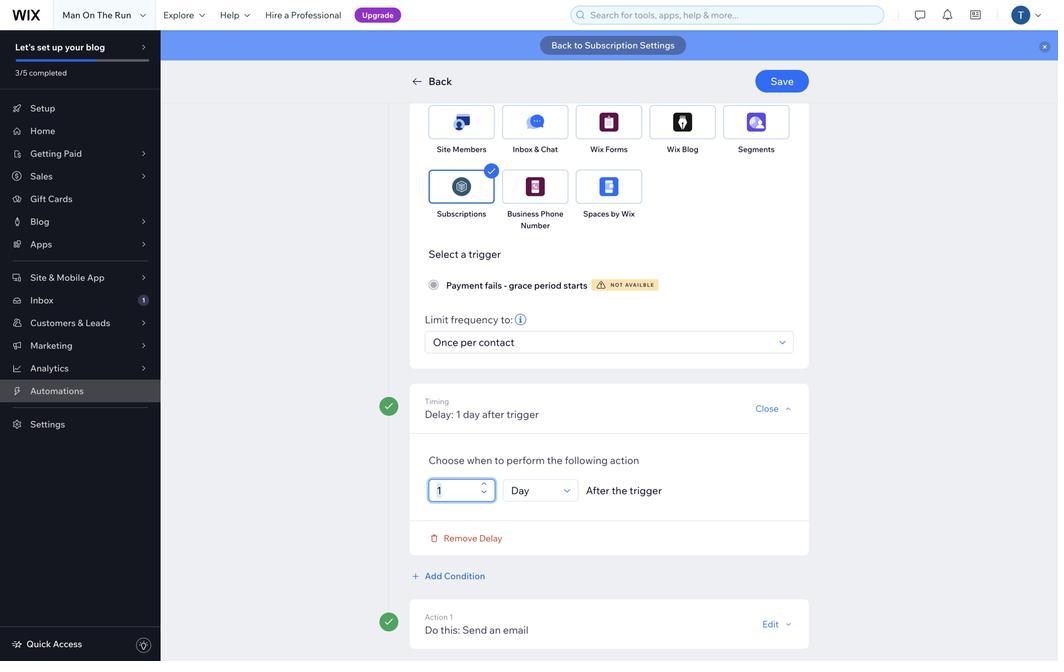 Task type: locate. For each thing, give the bounding box(es) containing it.
2 horizontal spatial &
[[534, 145, 539, 154]]

0 horizontal spatial blog
[[30, 216, 49, 227]]

2 horizontal spatial 1
[[456, 408, 461, 421]]

run
[[115, 9, 131, 20]]

3/5
[[15, 68, 27, 77]]

quotes
[[459, 80, 485, 89]]

settings down automations
[[30, 419, 65, 430]]

0 horizontal spatial &
[[49, 272, 55, 283]]

trigger down action
[[630, 485, 662, 497]]

icon image for &
[[526, 113, 545, 132]]

0 horizontal spatial category image
[[452, 177, 471, 196]]

0 vertical spatial a
[[284, 9, 289, 20]]

sales button
[[0, 165, 161, 188]]

1
[[142, 296, 145, 304], [456, 408, 461, 421], [450, 613, 453, 622]]

site left mobile
[[30, 272, 47, 283]]

back inside button
[[429, 75, 452, 88]]

site left members
[[437, 145, 451, 154]]

None number field
[[433, 480, 477, 502]]

price quotes
[[439, 80, 485, 89]]

back inside button
[[552, 40, 572, 51]]

wix forms
[[591, 145, 628, 154]]

quick access
[[26, 639, 82, 650]]

the
[[547, 454, 563, 467], [612, 485, 628, 497]]

0 horizontal spatial a
[[284, 9, 289, 20]]

wix right by
[[622, 209, 635, 219]]

phone
[[541, 209, 564, 219]]

access
[[53, 639, 82, 650]]

a
[[284, 9, 289, 20], [461, 248, 466, 261]]

back for back to subscription settings
[[552, 40, 572, 51]]

trigger for after the trigger
[[630, 485, 662, 497]]

1 vertical spatial &
[[49, 272, 55, 283]]

marketing
[[30, 340, 73, 351]]

category image up wix blog
[[674, 113, 692, 132]]

up
[[52, 42, 63, 53]]

select a trigger
[[429, 248, 501, 261]]

0 vertical spatial inbox
[[513, 145, 533, 154]]

the right after
[[612, 485, 628, 497]]

1 horizontal spatial category image
[[526, 177, 545, 196]]

1 vertical spatial site
[[30, 272, 47, 283]]

apps button
[[0, 233, 161, 256]]

1 vertical spatial 1
[[456, 408, 461, 421]]

0 horizontal spatial to
[[495, 454, 504, 467]]

1 vertical spatial a
[[461, 248, 466, 261]]

3/5 completed
[[15, 68, 67, 77]]

0 vertical spatial blog
[[682, 145, 699, 154]]

1 horizontal spatial 1
[[450, 613, 453, 622]]

action
[[425, 613, 448, 622]]

settings
[[640, 40, 675, 51], [30, 419, 65, 430]]

0 vertical spatial the
[[547, 454, 563, 467]]

when
[[467, 454, 493, 467]]

trigger up fails
[[469, 248, 501, 261]]

automations
[[30, 386, 84, 397]]

1 vertical spatial to
[[495, 454, 504, 467]]

category image
[[452, 48, 471, 67], [526, 48, 545, 67], [747, 48, 766, 67], [600, 113, 619, 132], [747, 113, 766, 132], [600, 177, 619, 196]]

your
[[65, 42, 84, 53]]

the right perform at the bottom of the page
[[547, 454, 563, 467]]

inbox
[[513, 145, 533, 154], [30, 295, 53, 306]]

2 horizontal spatial category image
[[674, 113, 692, 132]]

1 icon image from the left
[[452, 113, 471, 132]]

edit
[[763, 619, 779, 630]]

back left subscription
[[552, 40, 572, 51]]

trigger right the after
[[507, 408, 539, 421]]

do
[[425, 624, 438, 637]]

blog
[[682, 145, 699, 154], [30, 216, 49, 227]]

1 horizontal spatial back
[[552, 40, 572, 51]]

business
[[507, 209, 539, 219]]

inbox left chat on the right of page
[[513, 145, 533, 154]]

blog
[[86, 42, 105, 53]]

add condition
[[425, 571, 485, 582]]

0 horizontal spatial inbox
[[30, 295, 53, 306]]

site
[[437, 145, 451, 154], [30, 272, 47, 283]]

upgrade
[[362, 10, 394, 20]]

& left mobile
[[49, 272, 55, 283]]

remove delay button
[[429, 533, 503, 544]]

0 horizontal spatial site
[[30, 272, 47, 283]]

& left leads
[[78, 318, 84, 329]]

2 horizontal spatial wix
[[667, 145, 681, 154]]

category image up subscriptions
[[452, 177, 471, 196]]

explore
[[163, 9, 194, 20]]

back left quotes
[[429, 75, 452, 88]]

1 inside sidebar element
[[142, 296, 145, 304]]

a for trigger
[[461, 248, 466, 261]]

period
[[534, 280, 562, 291]]

a for professional
[[284, 9, 289, 20]]

wix for wix forms
[[591, 145, 604, 154]]

inbox for inbox & chat
[[513, 145, 533, 154]]

2 horizontal spatial trigger
[[630, 485, 662, 497]]

Search for tools, apps, help & more... field
[[587, 6, 880, 24]]

1 horizontal spatial wix
[[622, 209, 635, 219]]

1 horizontal spatial site
[[437, 145, 451, 154]]

hire a professional link
[[258, 0, 349, 30]]

2 vertical spatial 1
[[450, 613, 453, 622]]

set
[[37, 42, 50, 53]]

availble
[[625, 282, 655, 288]]

back for back
[[429, 75, 452, 88]]

category image
[[674, 113, 692, 132], [452, 177, 471, 196], [526, 177, 545, 196]]

icon image up site members
[[452, 113, 471, 132]]

send
[[463, 624, 487, 637]]

0 horizontal spatial trigger
[[469, 248, 501, 261]]

settings inside button
[[640, 40, 675, 51]]

None field
[[429, 332, 776, 353], [508, 480, 560, 502], [429, 332, 776, 353], [508, 480, 560, 502]]

settings right subscription
[[640, 40, 675, 51]]

1 horizontal spatial &
[[78, 318, 84, 329]]

icon image up inbox & chat in the top of the page
[[526, 113, 545, 132]]

day
[[463, 408, 480, 421]]

0 vertical spatial 1
[[142, 296, 145, 304]]

0 horizontal spatial wix
[[591, 145, 604, 154]]

gift
[[30, 193, 46, 204]]

site for site & mobile app
[[30, 272, 47, 283]]

site & mobile app button
[[0, 267, 161, 289]]

2 icon image from the left
[[526, 113, 545, 132]]

chat
[[541, 145, 558, 154]]

timing delay: 1 day after trigger
[[425, 397, 539, 421]]

save button
[[756, 70, 809, 93]]

1 vertical spatial settings
[[30, 419, 65, 430]]

cards
[[48, 193, 73, 204]]

not availble
[[611, 282, 655, 288]]

inbox inside sidebar element
[[30, 295, 53, 306]]

1 horizontal spatial trigger
[[507, 408, 539, 421]]

category image for business
[[526, 177, 545, 196]]

1 vertical spatial inbox
[[30, 295, 53, 306]]

1 horizontal spatial to
[[574, 40, 583, 51]]

man on the run
[[62, 9, 131, 20]]

0 vertical spatial settings
[[640, 40, 675, 51]]

site members
[[437, 145, 487, 154]]

inbox & chat
[[513, 145, 558, 154]]

1 vertical spatial blog
[[30, 216, 49, 227]]

1 vertical spatial trigger
[[507, 408, 539, 421]]

a right select
[[461, 248, 466, 261]]

1 horizontal spatial inbox
[[513, 145, 533, 154]]

1 horizontal spatial settings
[[640, 40, 675, 51]]

wix left forms
[[591, 145, 604, 154]]

wix blog
[[667, 145, 699, 154]]

inbox up customers
[[30, 295, 53, 306]]

0 vertical spatial to
[[574, 40, 583, 51]]

0 vertical spatial site
[[437, 145, 451, 154]]

0 horizontal spatial back
[[429, 75, 452, 88]]

0 horizontal spatial icon image
[[452, 113, 471, 132]]

blog button
[[0, 210, 161, 233]]

trigger inside "timing delay: 1 day after trigger"
[[507, 408, 539, 421]]

1 horizontal spatial a
[[461, 248, 466, 261]]

& for customers
[[78, 318, 84, 329]]

&
[[534, 145, 539, 154], [49, 272, 55, 283], [78, 318, 84, 329]]

& for site
[[49, 272, 55, 283]]

limit
[[425, 313, 449, 326]]

& left chat on the right of page
[[534, 145, 539, 154]]

category image up business
[[526, 177, 545, 196]]

1 horizontal spatial icon image
[[526, 113, 545, 132]]

site inside dropdown button
[[30, 272, 47, 283]]

quick access button
[[11, 639, 82, 650]]

frequency
[[451, 313, 499, 326]]

a right hire
[[284, 9, 289, 20]]

2 vertical spatial &
[[78, 318, 84, 329]]

to right "when"
[[495, 454, 504, 467]]

choose
[[429, 454, 465, 467]]

1 horizontal spatial blog
[[682, 145, 699, 154]]

back button
[[410, 74, 452, 89]]

wix right forms
[[667, 145, 681, 154]]

upgrade button
[[355, 8, 401, 23]]

icon image
[[452, 113, 471, 132], [526, 113, 545, 132]]

hire
[[265, 9, 282, 20]]

the
[[97, 9, 113, 20]]

back to subscription settings alert
[[161, 30, 1059, 60]]

close button
[[756, 403, 794, 414]]

to left subscription
[[574, 40, 583, 51]]

1 vertical spatial back
[[429, 75, 452, 88]]

0 vertical spatial back
[[552, 40, 572, 51]]

after the trigger
[[586, 485, 662, 497]]

1 horizontal spatial the
[[612, 485, 628, 497]]

2 vertical spatial trigger
[[630, 485, 662, 497]]

icon image for members
[[452, 113, 471, 132]]

site & mobile app
[[30, 272, 105, 283]]

0 vertical spatial &
[[534, 145, 539, 154]]

0 vertical spatial trigger
[[469, 248, 501, 261]]

condition
[[444, 571, 485, 582]]

0 horizontal spatial settings
[[30, 419, 65, 430]]

number
[[521, 221, 550, 230]]

site for site members
[[437, 145, 451, 154]]

help
[[220, 9, 240, 20]]

0 horizontal spatial 1
[[142, 296, 145, 304]]

1 vertical spatial the
[[612, 485, 628, 497]]



Task type: vqa. For each thing, say whether or not it's contained in the screenshot.
APPS
yes



Task type: describe. For each thing, give the bounding box(es) containing it.
an
[[490, 624, 501, 637]]

spaces
[[583, 209, 609, 219]]

to inside button
[[574, 40, 583, 51]]

man
[[62, 9, 80, 20]]

paid
[[64, 148, 82, 159]]

limit frequency to:
[[425, 313, 513, 326]]

payment fails - grace period starts
[[446, 280, 588, 291]]

mobile
[[57, 272, 85, 283]]

& for inbox
[[534, 145, 539, 154]]

home
[[30, 125, 55, 136]]

getting paid
[[30, 148, 82, 159]]

leads
[[86, 318, 110, 329]]

grace
[[509, 280, 532, 291]]

settings inside sidebar element
[[30, 419, 65, 430]]

action 1 do this: send an email
[[425, 613, 529, 637]]

price
[[439, 80, 457, 89]]

back to subscription settings
[[552, 40, 675, 51]]

spaces by wix
[[583, 209, 635, 219]]

category image for wix
[[674, 113, 692, 132]]

inbox for inbox
[[30, 295, 53, 306]]

fails
[[485, 280, 502, 291]]

remove delay
[[444, 533, 503, 544]]

sales
[[30, 171, 53, 182]]

forms
[[606, 145, 628, 154]]

remove
[[444, 533, 477, 544]]

add
[[425, 571, 442, 582]]

0 horizontal spatial the
[[547, 454, 563, 467]]

customers & leads
[[30, 318, 110, 329]]

gift cards
[[30, 193, 73, 204]]

segments
[[738, 145, 775, 154]]

subscriptions
[[437, 209, 487, 219]]

-
[[504, 280, 507, 291]]

perform
[[507, 454, 545, 467]]

help button
[[213, 0, 258, 30]]

starts
[[564, 280, 588, 291]]

sidebar element
[[0, 30, 161, 662]]

completed
[[29, 68, 67, 77]]

quick
[[26, 639, 51, 650]]

payment
[[446, 280, 483, 291]]

let's set up your blog
[[15, 42, 105, 53]]

back to subscription settings button
[[540, 36, 686, 55]]

close
[[756, 403, 779, 414]]

gift cards link
[[0, 188, 161, 210]]

1 inside action 1 do this: send an email
[[450, 613, 453, 622]]

following
[[565, 454, 608, 467]]

let's
[[15, 42, 35, 53]]

add condition button
[[410, 571, 485, 582]]

business phone number
[[507, 209, 564, 230]]

members
[[453, 145, 487, 154]]

app
[[87, 272, 105, 283]]

delay
[[479, 533, 503, 544]]

to:
[[501, 313, 513, 326]]

timing
[[425, 397, 449, 406]]

customers
[[30, 318, 76, 329]]

not
[[611, 282, 624, 288]]

save
[[771, 75, 794, 88]]

customers & leads button
[[0, 312, 161, 335]]

blog inside dropdown button
[[30, 216, 49, 227]]

wix for wix blog
[[667, 145, 681, 154]]

1 inside "timing delay: 1 day after trigger"
[[456, 408, 461, 421]]

edit button
[[763, 619, 794, 630]]

getting paid button
[[0, 142, 161, 165]]

trigger for select a trigger
[[469, 248, 501, 261]]

subscription
[[585, 40, 638, 51]]

marketing button
[[0, 335, 161, 357]]

getting
[[30, 148, 62, 159]]

automations link
[[0, 380, 161, 403]]

setup
[[30, 103, 55, 114]]

workflows
[[738, 80, 776, 89]]

on
[[82, 9, 95, 20]]

by
[[611, 209, 620, 219]]

after
[[482, 408, 505, 421]]

settings link
[[0, 413, 161, 436]]

analytics
[[30, 363, 69, 374]]

select
[[429, 248, 459, 261]]



